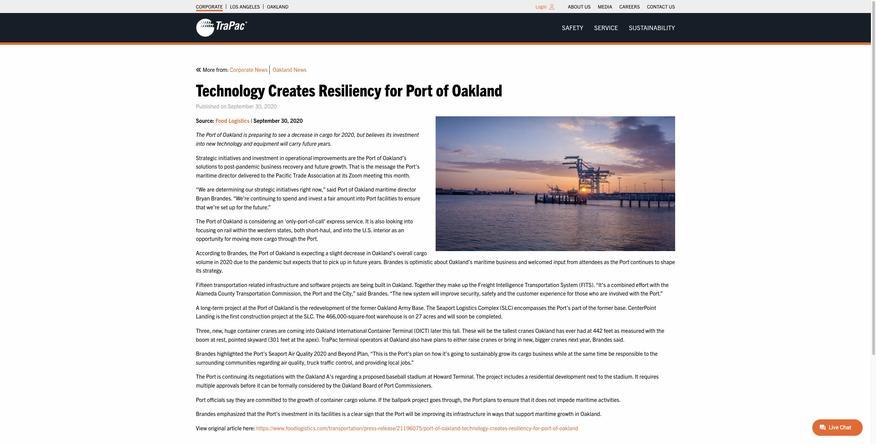 Task type: vqa. For each thing, say whether or not it's contained in the screenshot.
quickly in the left of the page
no



Task type: locate. For each thing, give the bounding box(es) containing it.
0 horizontal spatial decrease
[[292, 131, 313, 138]]

traffic
[[321, 359, 335, 366]]

ensure down month.
[[404, 195, 421, 202]]

1 horizontal spatial logistics
[[456, 304, 477, 311]]

brandes inside 'three, new, huge container cranes are coming into oakland international container terminal (oict) later this fall. these will be the tallest cranes oakland has ever had at 442 feet as measured with the boom at rest, pointed skyward (301 feet at the apex). trapac terminal operators at oakland also have plans to either raise cranes or bring in new, bigger cranes next year, brandes said.'
[[593, 336, 613, 343]]

corporate up corporate image
[[196, 3, 223, 10]]

to inside 'three, new, huge container cranes are coming into oakland international container terminal (oict) later this fall. these will be the tallest cranes oakland has ever had at 442 feet as measured with the boom at rest, pointed skyward (301 feet at the apex). trapac terminal operators at oakland also have plans to either raise cranes or bring in new, bigger cranes next year, brandes said.'
[[448, 336, 452, 343]]

of- inside the port of oakland is considering an 'only-port-of-call' express service. it is also looking into focusing on rail within the western states, both short-haul, and into the u.s. interior as an opportunity for moving more cargo through the port.
[[309, 218, 316, 225]]

be inside 'three, new, huge container cranes are coming into oakland international container terminal (oict) later this fall. these will be the tallest cranes oakland has ever had at 442 feet as measured with the boom at rest, pointed skyward (301 feet at the apex). trapac terminal operators at oakland also have plans to either raise cranes or bring in new, bigger cranes next year, brandes said.'
[[487, 327, 493, 334]]

but inside the according to brandes, the port of oakland is expecting a slight decrease in oakland's overall cargo volume in 2020 due to the pandemic but expects that to pick up in future years. brandes is optimistic about oakland's maritime business and welcomed input from attendees as the port continues to shape its strategy.
[[284, 258, 291, 265]]

former left 'base.'
[[598, 304, 613, 311]]

0 horizontal spatial years.
[[318, 140, 332, 147]]

will up raise
[[478, 327, 486, 334]]

0 horizontal spatial facilities
[[321, 411, 341, 417]]

regarding down control,
[[335, 373, 358, 380]]

0 horizontal spatial new,
[[212, 327, 223, 334]]

at right the while
[[568, 350, 573, 357]]

brandes inside brandes highlighted the port's seaport air quality 2020 and beyond plan, "this is the port's plan on how it's going to sustainably grow its cargo business while at the same time be responsible to the surrounding communities regarding air quality, truck traffic control, and providing local jobs."
[[196, 350, 216, 357]]

new
[[206, 140, 216, 147], [403, 290, 412, 297]]

its inside the according to brandes, the port of oakland is expecting a slight decrease in oakland's overall cargo volume in 2020 due to the pandemic but expects that to pick up in future years. brandes is optimistic about oakland's maritime business and welcomed input from attendees as the port continues to shape its strategy.
[[196, 267, 202, 274]]

into up "apex)."
[[306, 327, 315, 334]]

into right looking
[[404, 218, 413, 225]]

1 vertical spatial also
[[411, 336, 420, 343]]

a
[[288, 131, 290, 138], [324, 195, 327, 202], [326, 250, 329, 256], [607, 281, 610, 288], [359, 373, 362, 380], [525, 373, 528, 380], [347, 411, 350, 417]]

us right about
[[585, 3, 591, 10]]

who
[[589, 290, 599, 297]]

0 vertical spatial initiatives
[[219, 154, 241, 161]]

0 vertical spatial new,
[[212, 327, 223, 334]]

improve
[[440, 290, 460, 297]]

logistics left |
[[229, 117, 250, 124]]

commissioners.
[[395, 382, 433, 389]]

also down (oict)
[[411, 336, 420, 343]]

port inside fifteen transportation related infrastructure and software projects are being built in oakland. together they make up the freight intelligence transportation system (fits). "it's a combined effort with the alameda county transportation commission, the port and the city," said brandes. "the new system will improve security, safety and the customer experience for those who are involved with the port."
[[313, 290, 322, 297]]

a's
[[326, 373, 334, 380]]

within
[[233, 227, 247, 233]]

source: food logistics | september 30, 2020
[[196, 117, 303, 124]]

solutions
[[196, 163, 217, 170]]

be inside brandes highlighted the port's seaport air quality 2020 and beyond plan, "this is the port's plan on how it's going to sustainably grow its cargo business while at the same time be responsible to the surrounding communities regarding air quality, truck traffic control, and providing local jobs."
[[609, 350, 615, 357]]

the up construction
[[249, 304, 256, 311]]

message
[[375, 163, 396, 170]]

equipment
[[254, 140, 279, 147]]

oakland inside the according to brandes, the port of oakland is expecting a slight decrease in oakland's overall cargo volume in 2020 due to the pandemic but expects that to pick up in future years. brandes is optimistic about oakland's maritime business and welcomed input from attendees as the port continues to shape its strategy.
[[276, 250, 295, 256]]

its inside the port is continuing its negotiations with the oakland a's regarding a proposed baseball stadium at howard terminal. the project includes a residential development next to the stadium. it requires multiple approvals before it can be formally considered by the oakland board of port commissioners.
[[249, 373, 254, 380]]

2 vertical spatial oakland's
[[449, 258, 473, 265]]

1 vertical spatial years.
[[369, 258, 382, 265]]

september inside "technology creates resiliency for port of oakland published on september 30, 2020"
[[228, 103, 254, 110]]

those
[[575, 290, 588, 297]]

1 vertical spatial regarding
[[335, 373, 358, 380]]

login
[[536, 3, 547, 10]]

466,000-
[[326, 313, 348, 320]]

will inside a long-term project at the port of oakland is the redevelopment of the former oakland army base. the seaport logistics complex (slc) encompasses the port's part of the former base. centerpoint landing is the first construction project at the slc. the 466,000-square-foot warehouse is on 27 acres and will soon be completed.
[[448, 313, 455, 320]]

cargo inside the port of oakland is preparing to see a decrease in cargo for 2020, but believes its investment into new technology and equipment will carry future years.
[[320, 131, 333, 138]]

1 vertical spatial new
[[403, 290, 412, 297]]

for inside the port of oakland is preparing to see a decrease in cargo for 2020, but believes its investment into new technology and equipment will carry future years.
[[334, 131, 340, 138]]

future up being
[[353, 258, 367, 265]]

1 us from the left
[[585, 3, 591, 10]]

1 horizontal spatial ensure
[[503, 396, 520, 403]]

0 horizontal spatial up
[[229, 204, 235, 210]]

in right bring
[[518, 336, 522, 343]]

are up (301
[[278, 327, 286, 334]]

next inside the port is continuing its negotiations with the oakland a's regarding a proposed baseball stadium at howard terminal. the project includes a residential development next to the stadium. it requires multiple approvals before it can be formally considered by the oakland board of port commissioners.
[[587, 373, 598, 380]]

news left oakland news
[[255, 66, 268, 73]]

it inside the port is continuing its negotiations with the oakland a's regarding a proposed baseball stadium at howard terminal. the project includes a residential development next to the stadium. it requires multiple approvals before it can be formally considered by the oakland board of port commissioners.
[[257, 382, 260, 389]]

investment right believes
[[393, 131, 419, 138]]

pointed
[[228, 336, 246, 343]]

seaport inside brandes highlighted the port's seaport air quality 2020 and beyond plan, "this is the port's plan on how it's going to sustainably grow its cargo business while at the same time be responsible to the surrounding communities regarding air quality, truck traffic control, and providing local jobs."
[[269, 350, 287, 357]]

said down being
[[357, 290, 367, 297]]

and down express at the left of page
[[333, 227, 342, 233]]

cargo
[[320, 131, 333, 138], [264, 235, 277, 242], [414, 250, 427, 256], [518, 350, 532, 357], [344, 396, 358, 403]]

the right 'through,'
[[464, 396, 471, 403]]

air
[[288, 350, 295, 357]]

port's left part
[[557, 304, 571, 311]]

express
[[327, 218, 345, 225]]

1 horizontal spatial as
[[604, 258, 610, 265]]

careers
[[620, 3, 640, 10]]

welcomed
[[529, 258, 553, 265]]

its up oakland-
[[447, 411, 452, 417]]

raise
[[469, 336, 480, 343]]

0 vertical spatial container
[[238, 327, 260, 334]]

0 vertical spatial september
[[228, 103, 254, 110]]

brandes. inside "we are determining our strategic initiatives right now," said port of oakland maritime director bryan brandes. "we're continuing to spend and invest a fair amount into port facilities to ensure that we're set up for the future."
[[211, 195, 232, 202]]

resiliency
[[319, 79, 382, 100]]

2 horizontal spatial as
[[615, 327, 620, 334]]

investment inside the port of oakland is preparing to see a decrease in cargo for 2020, but believes its investment into new technology and equipment will carry future years.
[[393, 131, 419, 138]]

0 horizontal spatial logistics
[[229, 117, 250, 124]]

also inside the port of oakland is considering an 'only-port-of-call' express service. it is also looking into focusing on rail within the western states, both short-haul, and into the u.s. interior as an opportunity for moving more cargo through the port.
[[375, 218, 385, 225]]

a right "see"
[[288, 131, 290, 138]]

are inside strategic initiatives and investment in operational improvements are the port of oakland's solutions to post-pandemic business recovery and future growth. that is the message the port's maritime director delivered to the pacific trade association at its zoom meeting this month.
[[348, 154, 356, 161]]

2 horizontal spatial of-
[[553, 425, 560, 432]]

0 horizontal spatial us
[[585, 3, 591, 10]]

1 vertical spatial september
[[254, 117, 280, 124]]

the inside "we are determining our strategic initiatives right now," said port of oakland maritime director bryan brandes. "we're continuing to spend and invest a fair amount into port facilities to ensure that we're set up for the future."
[[244, 204, 252, 210]]

corporate image
[[196, 18, 247, 37]]

pandemic inside strategic initiatives and investment in operational improvements are the port of oakland's solutions to post-pandemic business recovery and future growth. that is the message the port's maritime director delivered to the pacific trade association at its zoom meeting this month.
[[236, 163, 260, 170]]

up up security,
[[462, 281, 468, 288]]

is inside strategic initiatives and investment in operational improvements are the port of oakland's solutions to post-pandemic business recovery and future growth. that is the message the port's maritime director delivered to the pacific trade association at its zoom meeting this month.
[[361, 163, 365, 170]]

is inside the port of oakland is preparing to see a decrease in cargo for 2020, but believes its investment into new technology and equipment will carry future years.
[[244, 131, 247, 138]]

on inside brandes highlighted the port's seaport air quality 2020 and beyond plan, "this is the port's plan on how it's going to sustainably grow its cargo business while at the same time be responsible to the surrounding communities regarding air quality, truck traffic control, and providing local jobs."
[[425, 350, 431, 357]]

0 horizontal spatial ensure
[[404, 195, 421, 202]]

next inside 'three, new, huge container cranes are coming into oakland international container terminal (oict) later this fall. these will be the tallest cranes oakland has ever had at 442 feet as measured with the boom at rest, pointed skyward (301 feet at the apex). trapac terminal operators at oakland also have plans to either raise cranes or bring in new, bigger cranes next year, brandes said.'
[[569, 336, 579, 343]]

menu bar
[[565, 2, 679, 11], [557, 21, 681, 35]]

0 horizontal spatial plans
[[434, 336, 447, 343]]

its right believes
[[386, 131, 392, 138]]

0 vertical spatial up
[[229, 204, 235, 210]]

its
[[386, 131, 392, 138], [342, 172, 348, 179], [196, 267, 202, 274], [512, 350, 517, 357], [249, 373, 254, 380], [314, 411, 320, 417], [447, 411, 452, 417]]

a inside the port of oakland is preparing to see a decrease in cargo for 2020, but believes its investment into new technology and equipment will carry future years.
[[288, 131, 290, 138]]

they inside fifteen transportation related infrastructure and software projects are being built in oakland. together they make up the freight intelligence transportation system (fits). "it's a combined effort with the alameda county transportation commission, the port and the city," said brandes. "the new system will improve security, safety and the customer experience for those who are involved with the port."
[[436, 281, 447, 288]]

are
[[348, 154, 356, 161], [207, 186, 215, 193], [352, 281, 359, 288], [600, 290, 608, 297], [278, 327, 286, 334], [247, 396, 255, 403]]

short-
[[306, 227, 320, 233]]

published
[[196, 103, 220, 110]]

1 vertical spatial growth
[[558, 411, 574, 417]]

0 vertical spatial director
[[218, 172, 237, 179]]

a inside fifteen transportation related infrastructure and software projects are being built in oakland. together they make up the freight intelligence transportation system (fits). "it's a combined effort with the alameda county transportation commission, the port and the city," said brandes. "the new system will improve security, safety and the customer experience for those who are involved with the port."
[[607, 281, 610, 288]]

coming
[[287, 327, 305, 334]]

county
[[218, 290, 235, 297]]

year,
[[580, 336, 592, 343]]

are up city,"
[[352, 281, 359, 288]]

oakland. inside fifteen transportation related infrastructure and software projects are being built in oakland. together they make up the freight intelligence transportation system (fits). "it's a combined effort with the alameda county transportation commission, the port and the city," said brandes. "the new system will improve security, safety and the customer experience for those who are involved with the port."
[[392, 281, 413, 288]]

0 vertical spatial business
[[261, 163, 282, 170]]

seaport down improve
[[437, 304, 455, 311]]

strategic
[[196, 154, 217, 161]]

and left welcomed
[[518, 258, 527, 265]]

1 vertical spatial seaport
[[269, 350, 287, 357]]

0 horizontal spatial also
[[375, 218, 385, 225]]

and down right
[[299, 195, 307, 202]]

2 news from the left
[[294, 66, 307, 73]]

1 horizontal spatial regarding
[[335, 373, 358, 380]]

0 horizontal spatial oakland.
[[392, 281, 413, 288]]

zoom
[[349, 172, 362, 179]]

0 horizontal spatial of-
[[309, 218, 316, 225]]

menu bar containing safety
[[557, 21, 681, 35]]

0 vertical spatial pandemic
[[236, 163, 260, 170]]

states,
[[277, 227, 293, 233]]

the port of oakland is considering an 'only-port-of-call' express service. it is also looking into focusing on rail within the western states, both short-haul, and into the u.s. interior as an opportunity for moving more cargo through the port.
[[196, 218, 413, 242]]

0 vertical spatial it
[[257, 382, 260, 389]]

442
[[593, 327, 603, 334]]

be up https://www.foodlogistics.com/transportation/press-release/21196075/port-of-oakland-technology-creates-resiliency-for-port-of-oakland link
[[415, 411, 421, 417]]

experience
[[540, 290, 566, 297]]

the up month.
[[397, 163, 405, 170]]

of-
[[309, 218, 316, 225], [435, 425, 442, 432], [553, 425, 560, 432]]

the up considered
[[297, 373, 304, 380]]

2 vertical spatial business
[[533, 350, 554, 357]]

1 vertical spatial an
[[398, 227, 404, 233]]

0 vertical spatial but
[[357, 131, 365, 138]]

future inside the according to brandes, the port of oakland is expecting a slight decrease in oakland's overall cargo volume in 2020 due to the pandemic but expects that to pick up in future years. brandes is optimistic about oakland's maritime business and welcomed input from attendees as the port continues to shape its strategy.
[[353, 258, 367, 265]]

0 vertical spatial infrastructure
[[266, 281, 299, 288]]

is up expects
[[296, 250, 300, 256]]

considered
[[299, 382, 325, 389]]

safety
[[482, 290, 496, 297]]

oakland news link
[[273, 65, 307, 74]]

2020 inside brandes highlighted the port's seaport air quality 2020 and beyond plan, "this is the port's plan on how it's going to sustainably grow its cargo business while at the same time be responsible to the surrounding communities regarding air quality, truck traffic control, and providing local jobs."
[[314, 350, 327, 357]]

new, left bigger
[[523, 336, 534, 343]]

and up "delivered"
[[242, 154, 251, 161]]

0 vertical spatial facilities
[[378, 195, 397, 202]]

0 horizontal spatial transportation
[[236, 290, 271, 297]]

association
[[308, 172, 335, 179]]

new inside fifteen transportation related infrastructure and software projects are being built in oakland. together they make up the freight intelligence transportation system (fits). "it's a combined effort with the alameda county transportation commission, the port and the city," said brandes. "the new system will improve security, safety and the customer experience for those who are involved with the port."
[[403, 290, 412, 297]]

investment down equipment
[[252, 154, 279, 161]]

1 horizontal spatial news
[[294, 66, 307, 73]]

0 vertical spatial they
[[436, 281, 447, 288]]

0 vertical spatial 30,
[[255, 103, 263, 110]]

plans down "later" at the bottom of the page
[[434, 336, 447, 343]]

negotiations
[[255, 373, 284, 380]]

port inside the port of oakland is considering an 'only-port-of-call' express service. it is also looking into focusing on rail within the western states, both short-haul, and into the u.s. interior as an opportunity for moving more cargo through the port.
[[206, 218, 216, 225]]

later
[[431, 327, 442, 334]]

project up the first
[[225, 304, 241, 311]]

1 vertical spatial logistics
[[456, 304, 477, 311]]

2020 left due
[[220, 258, 233, 265]]

oakland's up 'message'
[[383, 154, 407, 161]]

alameda
[[196, 290, 217, 297]]

0 horizontal spatial container
[[238, 327, 260, 334]]

us for contact us
[[669, 3, 675, 10]]

1 vertical spatial said
[[357, 290, 367, 297]]

director
[[218, 172, 237, 179], [398, 186, 416, 193]]

0 horizontal spatial feet
[[281, 336, 290, 343]]

into right "amount"
[[356, 195, 365, 202]]

cargo up clear
[[344, 396, 358, 403]]

0 horizontal spatial it
[[366, 218, 369, 225]]

security,
[[461, 290, 481, 297]]

1 horizontal spatial us
[[669, 3, 675, 10]]

about
[[434, 258, 448, 265]]

the up local at the left of page
[[389, 350, 397, 357]]

of
[[436, 79, 449, 100], [217, 131, 222, 138], [377, 154, 382, 161], [349, 186, 353, 193], [217, 218, 222, 225], [270, 250, 274, 256], [269, 304, 273, 311], [346, 304, 350, 311], [583, 304, 588, 311], [378, 382, 383, 389], [315, 396, 319, 403]]

oakland inside the port of oakland is preparing to see a decrease in cargo for 2020, but believes its investment into new technology and equipment will carry future years.
[[223, 131, 242, 138]]

1 vertical spatial corporate
[[230, 66, 254, 73]]

1 horizontal spatial director
[[398, 186, 416, 193]]

with inside the port is continuing its negotiations with the oakland a's regarding a proposed baseball stadium at howard terminal. the project includes a residential development next to the stadium. it requires multiple approvals before it can be formally considered by the oakland board of port commissioners.
[[286, 373, 295, 380]]

is left preparing
[[244, 131, 247, 138]]

0 vertical spatial ensure
[[404, 195, 421, 202]]

"we are determining our strategic initiatives right now," said port of oakland maritime director bryan brandes. "we're continuing to spend and invest a fair amount into port facilities to ensure that we're set up for the future."
[[196, 186, 421, 210]]

cargo inside the according to brandes, the port of oakland is expecting a slight decrease in oakland's overall cargo volume in 2020 due to the pandemic but expects that to pick up in future years. brandes is optimistic about oakland's maritime business and welcomed input from attendees as the port continues to shape its strategy.
[[414, 250, 427, 256]]

construction
[[241, 313, 270, 320]]

slight
[[330, 250, 343, 256]]

0 vertical spatial new
[[206, 140, 216, 147]]

0 vertical spatial corporate
[[196, 3, 223, 10]]

is inside brandes highlighted the port's seaport air quality 2020 and beyond plan, "this is the port's plan on how it's going to sustainably grow its cargo business while at the same time be responsible to the surrounding communities regarding air quality, truck traffic control, and providing local jobs."
[[384, 350, 388, 357]]

future up association
[[315, 163, 329, 170]]

initiatives inside strategic initiatives and investment in operational improvements are the port of oakland's solutions to post-pandemic business recovery and future growth. that is the message the port's maritime director delivered to the pacific trade association at its zoom meeting this month.
[[219, 154, 241, 161]]

september
[[228, 103, 254, 110], [254, 117, 280, 124]]

be right soon
[[469, 313, 475, 320]]

us inside "link"
[[669, 3, 675, 10]]

is up approvals
[[217, 373, 221, 380]]

port's inside a long-term project at the port of oakland is the redevelopment of the former oakland army base. the seaport logistics complex (slc) encompasses the port's part of the former base. centerpoint landing is the first construction project at the slc. the 466,000-square-foot warehouse is on 27 acres and will soon be completed.
[[557, 304, 571, 311]]

as inside the port of oakland is considering an 'only-port-of-call' express service. it is also looking into focusing on rail within the western states, both short-haul, and into the u.s. interior as an opportunity for moving more cargo through the port.
[[392, 227, 397, 233]]

1 horizontal spatial up
[[340, 258, 346, 265]]

port inside the port of oakland is preparing to see a decrease in cargo for 2020, but believes its investment into new technology and equipment will carry future years.
[[206, 131, 216, 138]]

it left can
[[257, 382, 260, 389]]

will left soon
[[448, 313, 455, 320]]

0 vertical spatial next
[[569, 336, 579, 343]]

infrastructure up technology-
[[453, 411, 486, 417]]

infrastructure
[[266, 281, 299, 288], [453, 411, 486, 417]]

future right carry on the top
[[302, 140, 317, 147]]

plans
[[434, 336, 447, 343], [484, 396, 496, 403]]

is up 'within'
[[244, 218, 248, 225]]

it left does
[[532, 396, 535, 403]]

now,"
[[312, 186, 326, 193]]

1 vertical spatial as
[[604, 258, 610, 265]]

but right 2020, on the left
[[357, 131, 365, 138]]

pandemic
[[236, 163, 260, 170], [259, 258, 282, 265]]

about
[[568, 3, 584, 10]]

said
[[327, 186, 337, 193], [357, 290, 367, 297]]

1 horizontal spatial initiatives
[[276, 186, 299, 193]]

ensure
[[404, 195, 421, 202], [503, 396, 520, 403]]

the down the coming
[[297, 336, 305, 343]]

future inside the port of oakland is preparing to see a decrease in cargo for 2020, but believes its investment into new technology and equipment will carry future years.
[[302, 140, 317, 147]]

a inside the according to brandes, the port of oakland is expecting a slight decrease in oakland's overall cargo volume in 2020 due to the pandemic but expects that to pick up in future years. brandes is optimistic about oakland's maritime business and welcomed input from attendees as the port continues to shape its strategy.
[[326, 250, 329, 256]]

oakland
[[560, 425, 579, 432]]

oakland's
[[383, 154, 407, 161], [372, 250, 396, 256], [449, 258, 473, 265]]

pandemic up the related
[[259, 258, 282, 265]]

0 horizontal spatial seaport
[[269, 350, 287, 357]]

maritime up freight
[[474, 258, 495, 265]]

pandemic inside the according to brandes, the port of oakland is expecting a slight decrease in oakland's overall cargo volume in 2020 due to the pandemic but expects that to pick up in future years. brandes is optimistic about oakland's maritime business and welcomed input from attendees as the port continues to shape its strategy.
[[259, 258, 282, 265]]

seaport inside a long-term project at the port of oakland is the redevelopment of the former oakland army base. the seaport logistics complex (slc) encompasses the port's part of the former base. centerpoint landing is the first construction project at the slc. the 466,000-square-foot warehouse is on 27 acres and will soon be completed.
[[437, 304, 455, 311]]

seaport
[[437, 304, 455, 311], [269, 350, 287, 357]]

1 horizontal spatial years.
[[369, 258, 382, 265]]

years. up built
[[369, 258, 382, 265]]

its down growth.
[[342, 172, 348, 179]]

1 vertical spatial infrastructure
[[453, 411, 486, 417]]

also up interior
[[375, 218, 385, 225]]

in right built
[[387, 281, 391, 288]]

1 horizontal spatial seaport
[[437, 304, 455, 311]]

same
[[583, 350, 596, 357]]

0 vertical spatial as
[[392, 227, 397, 233]]

2 vertical spatial up
[[462, 281, 468, 288]]

for-
[[534, 425, 542, 432]]

0 horizontal spatial news
[[255, 66, 268, 73]]

continuing
[[251, 195, 276, 202], [222, 373, 247, 380]]

strategic initiatives and investment in operational improvements are the port of oakland's solutions to post-pandemic business recovery and future growth. that is the message the port's maritime director delivered to the pacific trade association at its zoom meeting this month.
[[196, 154, 420, 179]]

new inside the port of oakland is preparing to see a decrease in cargo for 2020, but believes its investment into new technology and equipment will carry future years.
[[206, 140, 216, 147]]

1 horizontal spatial continuing
[[251, 195, 276, 202]]

they up improve
[[436, 281, 447, 288]]

former up the foot
[[361, 304, 376, 311]]

2020,
[[342, 131, 356, 138]]

goes
[[430, 396, 441, 403]]

0 horizontal spatial investment
[[252, 154, 279, 161]]

login link
[[536, 3, 547, 10]]

cargo inside brandes highlighted the port's seaport air quality 2020 and beyond plan, "this is the port's plan on how it's going to sustainably grow its cargo business while at the same time be responsible to the surrounding communities regarding air quality, truck traffic control, and providing local jobs."
[[518, 350, 532, 357]]

with up formally
[[286, 373, 295, 380]]

0 vertical spatial plans
[[434, 336, 447, 343]]

cranes up (301
[[261, 327, 277, 334]]

article
[[227, 425, 242, 432]]

0 horizontal spatial 30,
[[255, 103, 263, 110]]

the port of oakland is preparing to see a decrease in cargo for 2020, but believes its investment into new technology and equipment will carry future years.
[[196, 131, 419, 147]]

the down committed
[[258, 411, 265, 417]]

brandes. inside fifteen transportation related infrastructure and software projects are being built in oakland. together they make up the freight intelligence transportation system (fits). "it's a combined effort with the alameda county transportation commission, the port and the city," said brandes. "the new system will improve security, safety and the customer experience for those who are involved with the port."
[[368, 290, 389, 297]]

brandes
[[384, 258, 404, 265], [593, 336, 613, 343], [196, 350, 216, 357], [196, 411, 216, 417]]

0 horizontal spatial next
[[569, 336, 579, 343]]

news up creates
[[294, 66, 307, 73]]

and inside the port of oakland is considering an 'only-port-of-call' express service. it is also looking into focusing on rail within the western states, both short-haul, and into the u.s. interior as an opportunity for moving more cargo through the port.
[[333, 227, 342, 233]]

into inside the port of oakland is preparing to see a decrease in cargo for 2020, but believes its investment into new technology and equipment will carry future years.
[[196, 140, 205, 147]]

for inside "technology creates resiliency for port of oakland published on september 30, 2020"
[[385, 79, 403, 100]]

1 horizontal spatial facilities
[[378, 195, 397, 202]]

1 vertical spatial future
[[315, 163, 329, 170]]

oakland inside "technology creates resiliency for port of oakland published on september 30, 2020"
[[452, 79, 503, 100]]

to inside the port is continuing its negotiations with the oakland a's regarding a proposed baseball stadium at howard terminal. the project includes a residential development next to the stadium. it requires multiple approvals before it can be formally considered by the oakland board of port commissioners.
[[599, 373, 603, 380]]

that down expecting
[[312, 258, 322, 265]]

to inside the port of oakland is preparing to see a decrease in cargo for 2020, but believes its investment into new technology and equipment will carry future years.
[[273, 131, 277, 138]]

and down intelligence
[[498, 290, 507, 297]]

news
[[255, 66, 268, 73], [294, 66, 307, 73]]

in inside the port of oakland is preparing to see a decrease in cargo for 2020, but believes its investment into new technology and equipment will carry future years.
[[314, 131, 318, 138]]

1 former from the left
[[361, 304, 376, 311]]

0 vertical spatial port-
[[298, 218, 309, 225]]

shape
[[661, 258, 675, 265]]

the left same on the right of the page
[[574, 350, 582, 357]]

the down intelligence
[[508, 290, 515, 297]]

2 horizontal spatial business
[[533, 350, 554, 357]]

1 vertical spatial this
[[443, 327, 451, 334]]

for inside the port of oakland is considering an 'only-port-of-call' express service. it is also looking into focusing on rail within the western states, both short-haul, and into the u.s. interior as an opportunity for moving more cargo through the port.
[[225, 235, 231, 242]]

this inside strategic initiatives and investment in operational improvements are the port of oakland's solutions to post-pandemic business recovery and future growth. that is the message the port's maritime director delivered to the pacific trade association at its zoom meeting this month.
[[384, 172, 393, 179]]

director inside strategic initiatives and investment in operational improvements are the port of oakland's solutions to post-pandemic business recovery and future growth. that is the message the port's maritime director delivered to the pacific trade association at its zoom meeting this month.
[[218, 172, 237, 179]]

project inside the port is continuing its negotiations with the oakland a's regarding a proposed baseball stadium at howard terminal. the project includes a residential development next to the stadium. it requires multiple approvals before it can be formally considered by the oakland board of port commissioners.
[[486, 373, 503, 380]]

1 horizontal spatial corporate
[[230, 66, 254, 73]]

1 horizontal spatial also
[[411, 336, 420, 343]]

0 vertical spatial seaport
[[437, 304, 455, 311]]

decrease inside the port of oakland is preparing to see a decrease in cargo for 2020, but believes its investment into new technology and equipment will carry future years.
[[292, 131, 313, 138]]

us inside "link"
[[585, 3, 591, 10]]

2 us from the left
[[669, 3, 675, 10]]

port- inside the port of oakland is considering an 'only-port-of-call' express service. it is also looking into focusing on rail within the western states, both short-haul, and into the u.s. interior as an opportunity for moving more cargo through the port.
[[298, 218, 309, 225]]

transportation up the "experience"
[[525, 281, 560, 288]]

1 horizontal spatial former
[[598, 304, 613, 311]]

up inside fifteen transportation related infrastructure and software projects are being built in oakland. together they make up the freight intelligence transportation system (fits). "it's a combined effort with the alameda county transportation commission, the port and the city," said brandes. "the new system will improve security, safety and the customer experience for those who are involved with the port."
[[462, 281, 468, 288]]

0 horizontal spatial regarding
[[257, 359, 280, 366]]

0 horizontal spatial former
[[361, 304, 376, 311]]

years. inside the according to brandes, the port of oakland is expecting a slight decrease in oakland's overall cargo volume in 2020 due to the pandemic but expects that to pick up in future years. brandes is optimistic about oakland's maritime business and welcomed input from attendees as the port continues to shape its strategy.
[[369, 258, 382, 265]]

port
[[406, 79, 433, 100], [206, 131, 216, 138], [366, 154, 376, 161], [338, 186, 348, 193], [367, 195, 376, 202], [206, 218, 216, 225], [259, 250, 269, 256], [620, 258, 630, 265], [313, 290, 322, 297], [258, 304, 267, 311], [206, 373, 216, 380], [384, 382, 394, 389], [196, 396, 206, 403], [473, 396, 482, 403], [395, 411, 405, 417]]

1 vertical spatial pandemic
[[259, 258, 282, 265]]

western
[[257, 227, 276, 233]]

1 vertical spatial up
[[340, 258, 346, 265]]

service
[[595, 24, 618, 32]]

a left slight
[[326, 250, 329, 256]]

years.
[[318, 140, 332, 147], [369, 258, 382, 265]]

also inside 'three, new, huge container cranes are coming into oakland international container terminal (oict) later this fall. these will be the tallest cranes oakland has ever had at 442 feet as measured with the boom at rest, pointed skyward (301 feet at the apex). trapac terminal operators at oakland also have plans to either raise cranes or bring in new, bigger cranes next year, brandes said.'
[[411, 336, 420, 343]]

with right measured
[[646, 327, 656, 334]]

is down commission,
[[295, 304, 299, 311]]

0 vertical spatial said
[[327, 186, 337, 193]]

and inside the according to brandes, the port of oakland is expecting a slight decrease in oakland's overall cargo volume in 2020 due to the pandemic but expects that to pick up in future years. brandes is optimistic about oakland's maritime business and welcomed input from attendees as the port continues to shape its strategy.
[[518, 258, 527, 265]]

2 horizontal spatial investment
[[393, 131, 419, 138]]

1 horizontal spatial plans
[[484, 396, 496, 403]]

new,
[[212, 327, 223, 334], [523, 336, 534, 343]]

that inside the according to brandes, the port of oakland is expecting a slight decrease in oakland's overall cargo volume in 2020 due to the pandemic but expects that to pick up in future years. brandes is optimistic about oakland's maritime business and welcomed input from attendees as the port continues to shape its strategy.
[[312, 258, 322, 265]]

new right "the
[[403, 290, 412, 297]]

believes
[[366, 131, 385, 138]]

0 horizontal spatial growth
[[297, 396, 314, 403]]

of inside the port of oakland is considering an 'only-port-of-call' express service. it is also looking into focusing on rail within the western states, both short-haul, and into the u.s. interior as an opportunity for moving more cargo through the port.
[[217, 218, 222, 225]]

right
[[300, 186, 311, 193]]

food logistics link
[[216, 117, 250, 124]]

also
[[375, 218, 385, 225], [411, 336, 420, 343]]

0 horizontal spatial new
[[206, 140, 216, 147]]

ensure up ways at bottom
[[503, 396, 520, 403]]

the up that
[[357, 154, 365, 161]]

brandes up view
[[196, 411, 216, 417]]

1 vertical spatial next
[[587, 373, 598, 380]]

1 vertical spatial decrease
[[344, 250, 365, 256]]

0 horizontal spatial but
[[284, 258, 291, 265]]



Task type: describe. For each thing, give the bounding box(es) containing it.
of inside "we are determining our strategic initiatives right now," said port of oakland maritime director bryan brandes. "we're continuing to spend and invest a fair amount into port facilities to ensure that we're set up for the future."
[[349, 186, 353, 193]]

(oict)
[[414, 327, 430, 334]]

in up https://www.foodlogistics.com/transportation/press-
[[309, 411, 313, 417]]

to down month.
[[399, 195, 403, 202]]

board
[[363, 382, 377, 389]]

with inside 'three, new, huge container cranes are coming into oakland international container terminal (oict) later this fall. these will be the tallest cranes oakland has ever had at 442 feet as measured with the boom at rest, pointed skyward (301 feet at the apex). trapac terminal operators at oakland also have plans to either raise cranes or bring in new, bigger cranes next year, brandes said.'
[[646, 327, 656, 334]]

cranes left or
[[481, 336, 497, 343]]

overall
[[397, 250, 413, 256]]

to down formally
[[283, 396, 287, 403]]

into down service.
[[343, 227, 352, 233]]

maritime inside "we are determining our strategic initiatives right now," said port of oakland maritime director bryan brandes. "we're continuing to spend and invest a fair amount into port facilities to ensure that we're set up for the future."
[[376, 186, 397, 193]]

continuing inside the port is continuing its negotiations with the oakland a's regarding a proposed baseball stadium at howard terminal. the project includes a residential development next to the stadium. it requires multiple approvals before it can be formally considered by the oakland board of port commissioners.
[[222, 373, 247, 380]]

terminal
[[339, 336, 359, 343]]

the down software
[[304, 290, 311, 297]]

that up here:
[[247, 411, 256, 417]]

are down before
[[247, 396, 255, 403]]

operational
[[285, 154, 312, 161]]

set
[[221, 204, 228, 210]]

the left slc.
[[295, 313, 303, 320]]

here:
[[243, 425, 255, 432]]

with up 'port."'
[[650, 281, 660, 288]]

are down "it's
[[600, 290, 608, 297]]

terminal.
[[453, 373, 475, 380]]

pacific
[[276, 172, 292, 179]]

the inside the port of oakland is considering an 'only-port-of-call' express service. it is also looking into focusing on rail within the western states, both short-haul, and into the u.s. interior as an opportunity for moving more cargo through the port.
[[196, 218, 205, 225]]

base.
[[412, 304, 425, 311]]

2020 inside "technology creates resiliency for port of oakland published on september 30, 2020"
[[264, 103, 277, 110]]

1 vertical spatial transportation
[[236, 290, 271, 297]]

the up 'port."'
[[661, 281, 669, 288]]

solid image
[[196, 67, 202, 73]]

it inside the port is continuing its negotiations with the oakland a's regarding a proposed baseball stadium at howard terminal. the project includes a residential development next to the stadium. it requires multiple approvals before it can be formally considered by the oakland board of port commissioners.
[[635, 373, 639, 380]]

2020 up the port of oakland is preparing to see a decrease in cargo for 2020, but believes its investment into new technology and equipment will carry future years.
[[290, 117, 303, 124]]

being
[[361, 281, 374, 288]]

at inside brandes highlighted the port's seaport air quality 2020 and beyond plan, "this is the port's plan on how it's going to sustainably grow its cargo business while at the same time be responsible to the surrounding communities regarding air quality, truck traffic control, and providing local jobs."
[[568, 350, 573, 357]]

said inside fifteen transportation related infrastructure and software projects are being built in oakland. together they make up the freight intelligence transportation system (fits). "it's a combined effort with the alameda county transportation commission, the port and the city," said brandes. "the new system will improve security, safety and the customer experience for those who are involved with the port."
[[357, 290, 367, 297]]

at up the coming
[[289, 313, 294, 320]]

pick
[[329, 258, 339, 265]]

these
[[462, 327, 477, 334]]

port inside "technology creates resiliency for port of oakland published on september 30, 2020"
[[406, 79, 433, 100]]

to right due
[[244, 258, 249, 265]]

are inside "we are determining our strategic initiatives right now," said port of oakland maritime director bryan brandes. "we're continuing to spend and invest a fair amount into port facilities to ensure that we're set up for the future."
[[207, 186, 215, 193]]

corporate link
[[196, 2, 223, 11]]

expecting
[[301, 250, 324, 256]]

sustainably
[[471, 350, 498, 357]]

the down redevelopment
[[316, 313, 325, 320]]

three, new, huge container cranes are coming into oakland international container terminal (oict) later this fall. these will be the tallest cranes oakland has ever had at 442 feet as measured with the boom at rest, pointed skyward (301 feet at the apex). trapac terminal operators at oakland also have plans to either raise cranes or bring in new, bigger cranes next year, brandes said.
[[196, 327, 665, 343]]

director inside "we are determining our strategic initiatives right now," said port of oakland maritime director bryan brandes. "we're continuing to spend and invest a fair amount into port facilities to ensure that we're set up for the future."
[[398, 186, 416, 193]]

is down overall
[[405, 258, 409, 265]]

oakland inside "we are determining our strategic initiatives right now," said port of oakland maritime director bryan brandes. "we're continuing to spend and invest a fair amount into port facilities to ensure that we're set up for the future."
[[355, 186, 374, 193]]

at down the coming
[[291, 336, 296, 343]]

and up trade
[[305, 163, 314, 170]]

measured
[[621, 327, 645, 334]]

maritime right the impede
[[576, 396, 597, 403]]

the up or
[[494, 327, 502, 334]]

be inside the port is continuing its negotiations with the oakland a's regarding a proposed baseball stadium at howard terminal. the project includes a residential development next to the stadium. it requires multiple approvals before it can be formally considered by the oakland board of port commissioners.
[[271, 382, 277, 389]]

are inside 'three, new, huge container cranes are coming into oakland international container terminal (oict) later this fall. these will be the tallest cranes oakland has ever had at 442 feet as measured with the boom at rest, pointed skyward (301 feet at the apex). trapac terminal operators at oakland also have plans to either raise cranes or bring in new, bigger cranes next year, brandes said.'
[[278, 327, 286, 334]]

as inside the according to brandes, the port of oakland is expecting a slight decrease in oakland's overall cargo volume in 2020 due to the pandemic but expects that to pick up in future years. brandes is optimistic about oakland's maritime business and welcomed input from attendees as the port continues to shape its strategy.
[[604, 258, 610, 265]]

0 vertical spatial an
[[278, 218, 284, 225]]

square-
[[348, 313, 366, 320]]

stadium.
[[614, 373, 634, 380]]

the up security,
[[469, 281, 477, 288]]

los angeles link
[[230, 2, 260, 11]]

regarding inside the port is continuing its negotiations with the oakland a's regarding a proposed baseball stadium at howard terminal. the project includes a residential development next to the stadium. it requires multiple approvals before it can be formally considered by the oakland board of port commissioners.
[[335, 373, 358, 380]]

port's down skyward
[[254, 350, 267, 357]]

the left stadium.
[[605, 373, 612, 380]]

the right by
[[333, 382, 341, 389]]

view original article here: https://www.foodlogistics.com/transportation/press-release/21196075/port-of-oakland-technology-creates-resiliency-for-port-of-oakland
[[196, 425, 579, 432]]

landing
[[196, 313, 215, 320]]

to left spend
[[277, 195, 282, 202]]

a left proposed
[[359, 373, 362, 380]]

to left brandes,
[[221, 250, 226, 256]]

at inside the port is continuing its negotiations with the oakland a's regarding a proposed baseball stadium at howard terminal. the project includes a residential development next to the stadium. it requires multiple approvals before it can be formally considered by the oakland board of port commissioners.
[[428, 373, 432, 380]]

https://www.foodlogistics.com/transportation/press-
[[256, 425, 379, 432]]

to left the post- at the top of page
[[218, 163, 223, 170]]

0 horizontal spatial they
[[236, 396, 246, 403]]

will down port officials say they are committed to the growth of container cargo volume. if the ballpark project goes through, the port plans to ensure that it does not impede maritime activities.
[[406, 411, 414, 417]]

project left goes
[[412, 396, 429, 403]]

with down 'effort'
[[630, 290, 640, 297]]

project up the coming
[[271, 313, 288, 320]]

business inside strategic initiatives and investment in operational improvements are the port of oakland's solutions to post-pandemic business recovery and future growth. that is the message the port's maritime director delivered to the pacific trade association at its zoom meeting this month.
[[261, 163, 282, 170]]

corporate inside technology creates resiliency for port of oakland article
[[230, 66, 254, 73]]

"it's
[[596, 281, 606, 288]]

more
[[251, 235, 263, 242]]

to up ways at bottom
[[498, 396, 502, 403]]

1 vertical spatial ensure
[[503, 396, 520, 403]]

that right ways at bottom
[[505, 411, 515, 417]]

release/21196075/port-
[[379, 425, 435, 432]]

more from: corporate news
[[202, 66, 268, 73]]

that inside "we are determining our strategic initiatives right now," said port of oakland maritime director bryan brandes. "we're continuing to spend and invest a fair amount into port facilities to ensure that we're set up for the future."
[[196, 204, 205, 210]]

from:
[[216, 66, 229, 73]]

1 vertical spatial oakland.
[[581, 411, 602, 417]]

involved
[[609, 290, 629, 297]]

in left ways at bottom
[[487, 411, 491, 417]]

the up acres
[[427, 304, 435, 311]]

of inside "technology creates resiliency for port of oakland published on september 30, 2020"
[[436, 79, 449, 100]]

for inside "we are determining our strategic initiatives right now," said port of oakland maritime director bryan brandes. "we're continuing to spend and invest a fair amount into port facilities to ensure that we're set up for the future."
[[237, 204, 243, 210]]

related
[[249, 281, 265, 288]]

optimistic
[[410, 258, 433, 265]]

the up view original article here: https://www.foodlogistics.com/transportation/press-release/21196075/port-of-oakland-technology-creates-resiliency-for-port-of-oakland
[[386, 411, 394, 417]]

the down the 'projects'
[[334, 290, 341, 297]]

1 horizontal spatial container
[[321, 396, 343, 403]]

business inside the according to brandes, the port of oakland is expecting a slight decrease in oakland's overall cargo volume in 2020 due to the pandemic but expects that to pick up in future years. brandes is optimistic about oakland's maritime business and welcomed input from attendees as the port continues to shape its strategy.
[[496, 258, 517, 265]]

the right due
[[250, 258, 258, 265]]

1 horizontal spatial feet
[[604, 327, 613, 334]]

rest,
[[217, 336, 227, 343]]

its inside strategic initiatives and investment in operational improvements are the port of oakland's solutions to post-pandemic business recovery and future growth. that is the message the port's maritime director delivered to the pacific trade association at its zoom meeting this month.
[[342, 172, 348, 179]]

its inside brandes highlighted the port's seaport air quality 2020 and beyond plan, "this is the port's plan on how it's going to sustainably grow its cargo business while at the same time be responsible to the surrounding communities regarding air quality, truck traffic control, and providing local jobs."
[[512, 350, 517, 357]]

grow
[[499, 350, 510, 357]]

operators
[[360, 336, 383, 343]]

that right 'sign' in the bottom left of the page
[[375, 411, 385, 417]]

menu bar containing about us
[[565, 2, 679, 11]]

bring
[[504, 336, 517, 343]]

cargo inside the port of oakland is considering an 'only-port-of-call' express service. it is also looking into focusing on rail within the western states, both short-haul, and into the u.s. interior as an opportunity for moving more cargo through the port.
[[264, 235, 277, 242]]

completed.
[[476, 313, 503, 320]]

of inside the port of oakland is preparing to see a decrease in cargo for 2020, but believes its investment into new technology and equipment will carry future years.
[[217, 131, 222, 138]]

up inside the according to brandes, the port of oakland is expecting a slight decrease in oakland's overall cargo volume in 2020 due to the pandemic but expects that to pick up in future years. brandes is optimistic about oakland's maritime business and welcomed input from attendees as the port continues to shape its strategy.
[[340, 258, 346, 265]]

customer
[[517, 290, 539, 297]]

cranes down has
[[552, 336, 567, 343]]

port inside a long-term project at the port of oakland is the redevelopment of the former oakland army base. the seaport logistics complex (slc) encompasses the port's part of the former base. centerpoint landing is the first construction project at the slc. the 466,000-square-foot warehouse is on 27 acres and will soon be completed.
[[258, 304, 267, 311]]

technology
[[196, 79, 265, 100]]

strategic
[[255, 186, 275, 193]]

0 horizontal spatial corporate
[[196, 3, 223, 10]]

the right the attendees
[[611, 258, 619, 265]]

in up oakland
[[575, 411, 580, 417]]

or
[[498, 336, 503, 343]]

port inside strategic initiatives and investment in operational improvements are the port of oakland's solutions to post-pandemic business recovery and future growth. that is the message the port's maritime director delivered to the pacific trade association at its zoom meeting this month.
[[366, 154, 376, 161]]

the down 'effort'
[[641, 290, 649, 297]]

is down army
[[404, 313, 407, 320]]

port's up jobs."
[[398, 350, 412, 357]]

to left pick
[[323, 258, 328, 265]]

the left the first
[[221, 313, 229, 320]]

the up requires
[[650, 350, 658, 357]]

to up strategic
[[261, 172, 266, 179]]

is inside the port is continuing its negotiations with the oakland a's regarding a proposed baseball stadium at howard terminal. the project includes a residential development next to the stadium. it requires multiple approvals before it can be formally considered by the oakland board of port commissioners.
[[217, 373, 221, 380]]

more
[[203, 66, 215, 73]]

the right measured
[[657, 327, 665, 334]]

in right pick
[[348, 258, 352, 265]]

2 former from the left
[[598, 304, 613, 311]]

of inside the according to brandes, the port of oakland is expecting a slight decrease in oakland's overall cargo volume in 2020 due to the pandemic but expects that to pick up in future years. brandes is optimistic about oakland's maritime business and welcomed input from attendees as the port continues to shape its strategy.
[[270, 250, 274, 256]]

stadium
[[407, 373, 426, 380]]

the down the "experience"
[[548, 304, 556, 311]]

terminal
[[393, 327, 413, 334]]

1 vertical spatial 30,
[[281, 117, 289, 124]]

resiliency-
[[509, 425, 534, 432]]

1 horizontal spatial infrastructure
[[453, 411, 486, 417]]

on inside "technology creates resiliency for port of oakland published on september 30, 2020"
[[221, 103, 227, 110]]

port's inside strategic initiatives and investment in operational improvements are the port of oakland's solutions to post-pandemic business recovery and future growth. that is the message the port's maritime director delivered to the pacific trade association at its zoom meeting this month.
[[406, 163, 420, 170]]

(slc)
[[500, 304, 513, 311]]

port's down committed
[[266, 411, 280, 417]]

a left clear
[[347, 411, 350, 417]]

ensure inside "we are determining our strategic initiatives right now," said port of oakland maritime director bryan brandes. "we're continuing to spend and invest a fair amount into port facilities to ensure that we're set up for the future."
[[404, 195, 421, 202]]

will inside the port of oakland is preparing to see a decrease in cargo for 2020, but believes its investment into new technology and equipment will carry future years.
[[280, 140, 288, 147]]

truck
[[307, 359, 319, 366]]

has
[[556, 327, 565, 334]]

facilities inside "we are determining our strategic initiatives right now," said port of oakland maritime director bryan brandes. "we're continuing to spend and invest a fair amount into port facilities to ensure that we're set up for the future."
[[378, 195, 397, 202]]

oakland's inside strategic initiatives and investment in operational improvements are the port of oakland's solutions to post-pandemic business recovery and future growth. that is the message the port's maritime director delivered to the pacific trade association at its zoom meeting this month.
[[383, 154, 407, 161]]

is up the "u.s."
[[370, 218, 374, 225]]

complex
[[478, 304, 499, 311]]

call'
[[316, 218, 326, 225]]

opportunity
[[196, 235, 223, 242]]

say
[[226, 396, 234, 403]]

years. inside the port of oakland is preparing to see a decrease in cargo for 2020, but believes its investment into new technology and equipment will carry future years.
[[318, 140, 332, 147]]

in inside fifteen transportation related infrastructure and software projects are being built in oakland. together they make up the freight intelligence transportation system (fits). "it's a combined effort with the alameda county transportation commission, the port and the city," said brandes. "the new system will improve security, safety and the customer experience for those who are involved with the port."
[[387, 281, 391, 288]]

27
[[416, 313, 422, 320]]

continues
[[631, 258, 654, 265]]

commission,
[[272, 290, 302, 297]]

regarding inside brandes highlighted the port's seaport air quality 2020 and beyond plan, "this is the port's plan on how it's going to sustainably grow its cargo business while at the same time be responsible to the surrounding communities regarding air quality, truck traffic control, and providing local jobs."
[[257, 359, 280, 366]]

local
[[388, 359, 400, 366]]

said.
[[614, 336, 625, 343]]

bigger
[[536, 336, 550, 343]]

beyond
[[338, 350, 356, 357]]

air
[[281, 359, 287, 366]]

invest
[[309, 195, 323, 202]]

us for about us
[[585, 3, 591, 10]]

the up "meeting"
[[366, 163, 374, 170]]

to right responsible
[[644, 350, 649, 357]]

volume
[[196, 258, 213, 265]]

initiatives inside "we are determining our strategic initiatives right now," said port of oakland maritime director bryan brandes. "we're continuing to spend and invest a fair amount into port facilities to ensure that we're set up for the future."
[[276, 186, 299, 193]]

2 vertical spatial investment
[[282, 411, 308, 417]]

army
[[398, 304, 411, 311]]

1 vertical spatial plans
[[484, 396, 496, 403]]

a right includes
[[525, 373, 528, 380]]

0 vertical spatial growth
[[297, 396, 314, 403]]

angeles
[[240, 3, 260, 10]]

logistics inside a long-term project at the port of oakland is the redevelopment of the former oakland army base. the seaport logistics complex (slc) encompasses the port's part of the former base. centerpoint landing is the first construction project at the slc. the 466,000-square-foot warehouse is on 27 acres and will soon be completed.
[[456, 304, 477, 311]]

(301
[[268, 336, 279, 343]]

this inside 'three, new, huge container cranes are coming into oakland international container terminal (oict) later this fall. these will be the tallest cranes oakland has ever had at 442 feet as measured with the boom at rest, pointed skyward (301 feet at the apex). trapac terminal operators at oakland also have plans to either raise cranes or bring in new, bigger cranes next year, brandes said.'
[[443, 327, 451, 334]]

in inside 'three, new, huge container cranes are coming into oakland international container terminal (oict) later this fall. these will be the tallest cranes oakland has ever had at 442 feet as measured with the boom at rest, pointed skyward (301 feet at the apex). trapac terminal operators at oakland also have plans to either raise cranes or bring in new, bigger cranes next year, brandes said.'
[[518, 336, 522, 343]]

future."
[[253, 204, 271, 210]]

to right the going
[[465, 350, 470, 357]]

it inside the port of oakland is considering an 'only-port-of-call' express service. it is also looking into focusing on rail within the western states, both short-haul, and into the u.s. interior as an opportunity for moving more cargo through the port.
[[366, 218, 369, 225]]

business inside brandes highlighted the port's seaport air quality 2020 and beyond plan, "this is the port's plan on how it's going to sustainably grow its cargo business while at the same time be responsible to the surrounding communities regarding air quality, truck traffic control, and providing local jobs."
[[533, 350, 554, 357]]

it's
[[443, 350, 450, 357]]

at right had
[[588, 327, 592, 334]]

light image
[[550, 4, 555, 10]]

1 news from the left
[[255, 66, 268, 73]]

port officials say they are committed to the growth of container cargo volume. if the ballpark project goes through, the port plans to ensure that it does not impede maritime activities.
[[196, 396, 621, 403]]

control,
[[336, 359, 354, 366]]

future inside strategic initiatives and investment in operational improvements are the port of oakland's solutions to post-pandemic business recovery and future growth. that is the message the port's maritime director delivered to the pacific trade association at its zoom meeting this month.
[[315, 163, 329, 170]]

long-
[[201, 304, 213, 311]]

"we're
[[233, 195, 249, 202]]

at down container
[[384, 336, 388, 343]]

see
[[278, 131, 286, 138]]

1 horizontal spatial transportation
[[525, 281, 560, 288]]

ever
[[566, 327, 576, 334]]

support
[[516, 411, 534, 417]]

the down who
[[589, 304, 596, 311]]

together
[[415, 281, 435, 288]]

investment inside strategic initiatives and investment in operational improvements are the port of oakland's solutions to post-pandemic business recovery and future growth. that is the message the port's maritime director delivered to the pacific trade association at its zoom meeting this month.
[[252, 154, 279, 161]]

and up traffic
[[328, 350, 337, 357]]

is down the term
[[216, 313, 220, 320]]

the up more at the left bottom
[[248, 227, 256, 233]]

at up construction
[[243, 304, 247, 311]]

sign
[[364, 411, 374, 417]]

the down formally
[[289, 396, 296, 403]]

in up strategy.
[[214, 258, 219, 265]]

in inside strategic initiatives and investment in operational improvements are the port of oakland's solutions to post-pandemic business recovery and future growth. that is the message the port's maritime director delivered to the pacific trade association at its zoom meeting this month.
[[280, 154, 284, 161]]

1 horizontal spatial new,
[[523, 336, 534, 343]]

technology creates resiliency for port of oakland article
[[196, 65, 675, 433]]

be inside a long-term project at the port of oakland is the redevelopment of the former oakland army base. the seaport logistics complex (slc) encompasses the port's part of the former base. centerpoint landing is the first construction project at the slc. the 466,000-square-foot warehouse is on 27 acres and will soon be completed.
[[469, 313, 475, 320]]

on inside a long-term project at the port of oakland is the redevelopment of the former oakland army base. the seaport logistics complex (slc) encompasses the port's part of the former base. centerpoint landing is the first construction project at the slc. the 466,000-square-foot warehouse is on 27 acres and will soon be completed.
[[409, 313, 415, 320]]

the right if
[[383, 396, 391, 403]]

maritime down does
[[535, 411, 557, 417]]

while
[[555, 350, 567, 357]]

food
[[216, 117, 227, 124]]

the up square-
[[352, 304, 359, 311]]

will inside fifteen transportation related infrastructure and software projects are being built in oakland. together they make up the freight intelligence transportation system (fits). "it's a combined effort with the alameda county transportation commission, the port and the city," said brandes. "the new system will improve security, safety and the customer experience for those who are involved with the port."
[[432, 290, 439, 297]]

not
[[548, 396, 556, 403]]

decrease inside the according to brandes, the port of oakland is expecting a slight decrease in oakland's overall cargo volume in 2020 due to the pandemic but expects that to pick up in future years. brandes is optimistic about oakland's maritime business and welcomed input from attendees as the port continues to shape its strategy.
[[344, 250, 365, 256]]

for inside fifteen transportation related infrastructure and software projects are being built in oakland. together they make up the freight intelligence transportation system (fits). "it's a combined effort with the alameda county transportation commission, the port and the city," said brandes. "the new system will improve security, safety and the customer experience for those who are involved with the port."
[[567, 290, 574, 297]]

through,
[[442, 396, 462, 403]]

port."
[[650, 290, 663, 297]]

brandes inside the according to brandes, the port of oakland is expecting a slight decrease in oakland's overall cargo volume in 2020 due to the pandemic but expects that to pick up in future years. brandes is optimistic about oakland's maritime business and welcomed input from attendees as the port continues to shape its strategy.
[[384, 258, 404, 265]]

1 vertical spatial it
[[532, 396, 535, 403]]

the down more at the left bottom
[[250, 250, 257, 256]]

and down plan,
[[355, 359, 364, 366]]

term
[[213, 304, 224, 311]]

and inside a long-term project at the port of oakland is the redevelopment of the former oakland army base. the seaport logistics complex (slc) encompasses the port's part of the former base. centerpoint landing is the first construction project at the slc. the 466,000-square-foot warehouse is on 27 acres and will soon be completed.
[[437, 313, 446, 320]]

development
[[555, 373, 586, 380]]

the down both
[[298, 235, 306, 242]]

highlighted
[[217, 350, 243, 357]]

1 vertical spatial port-
[[542, 425, 553, 432]]

and inside the port of oakland is preparing to see a decrease in cargo for 2020, but believes its investment into new technology and equipment will carry future years.
[[244, 140, 253, 147]]

https://www.foodlogistics.com/transportation/press-release/21196075/port-of-oakland-technology-creates-resiliency-for-port-of-oakland link
[[256, 425, 579, 432]]

the down service.
[[354, 227, 361, 233]]

by
[[326, 382, 332, 389]]

and down software
[[324, 290, 333, 297]]

is left clear
[[342, 411, 346, 417]]

at inside strategic initiatives and investment in operational improvements are the port of oakland's solutions to post-pandemic business recovery and future growth. that is the message the port's maritime director delivered to the pacific trade association at its zoom meeting this month.
[[336, 172, 341, 179]]

1 vertical spatial facilities
[[321, 411, 341, 417]]

1 horizontal spatial an
[[398, 227, 404, 233]]

said inside "we are determining our strategic initiatives right now," said port of oakland maritime director bryan brandes. "we're continuing to spend and invest a fair amount into port facilities to ensure that we're set up for the future."
[[327, 186, 337, 193]]

1 horizontal spatial of-
[[435, 425, 442, 432]]

the up communities
[[245, 350, 252, 357]]

container inside 'three, new, huge container cranes are coming into oakland international container terminal (oict) later this fall. these will be the tallest cranes oakland has ever had at 442 feet as measured with the boom at rest, pointed skyward (301 feet at the apex). trapac terminal operators at oakland also have plans to either raise cranes or bring in new, bigger cranes next year, brandes said.'
[[238, 327, 260, 334]]

technology creates resiliency for port of oakland published on september 30, 2020
[[196, 79, 503, 110]]

1 vertical spatial oakland's
[[372, 250, 396, 256]]

service.
[[346, 218, 364, 225]]

fall.
[[453, 327, 461, 334]]

cranes right tallest
[[518, 327, 534, 334]]

and inside "we are determining our strategic initiatives right now," said port of oakland maritime director bryan brandes. "we're continuing to spend and invest a fair amount into port facilities to ensure that we're set up for the future."
[[299, 195, 307, 202]]

brandes,
[[227, 250, 249, 256]]

three,
[[196, 327, 211, 334]]

oakland link
[[267, 2, 289, 11]]



